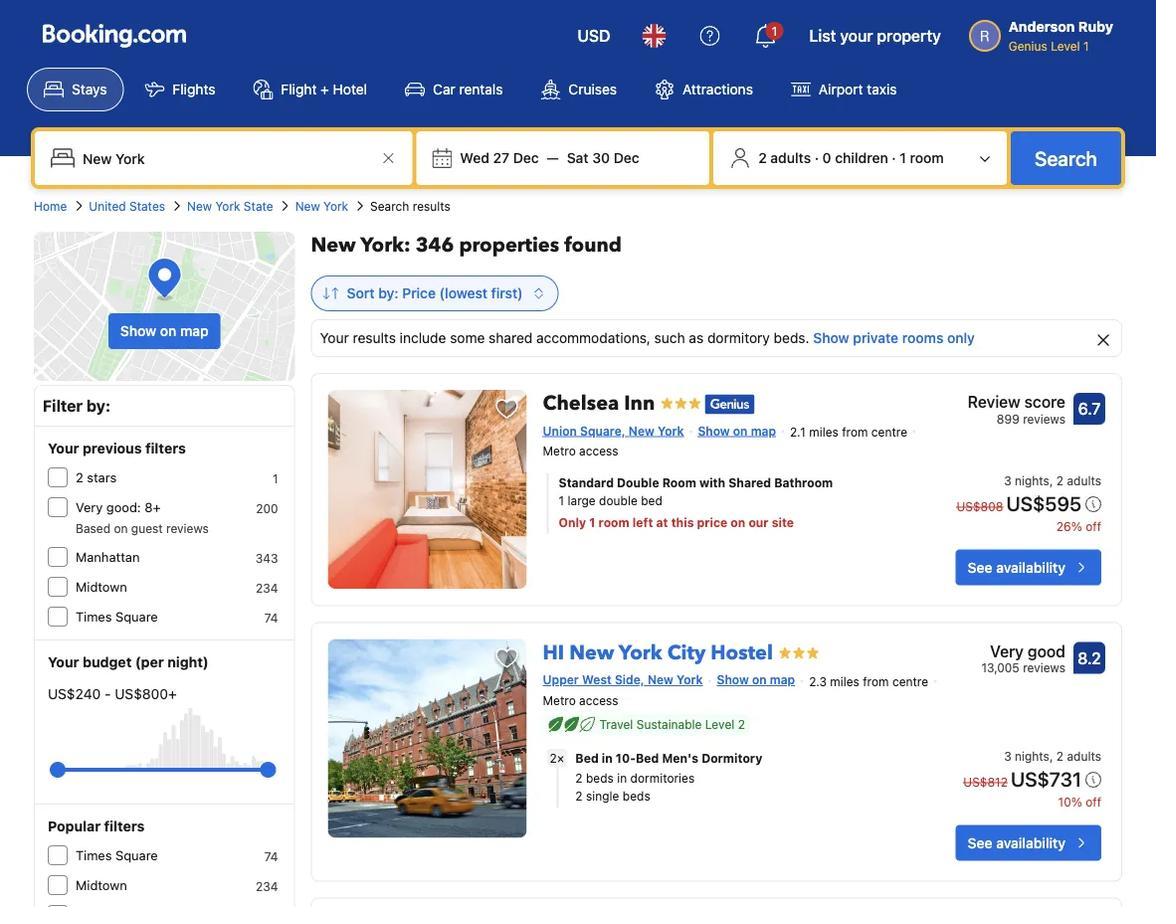 Task type: vqa. For each thing, say whether or not it's contained in the screenshot.
Scored 8.4 element
no



Task type: locate. For each thing, give the bounding box(es) containing it.
square down "popular filters"
[[116, 849, 158, 864]]

1 button
[[742, 12, 790, 60]]

0 vertical spatial see availability link
[[956, 550, 1102, 586]]

1 off from the top
[[1086, 520, 1102, 534]]

miles right 2.1
[[810, 425, 839, 439]]

centre left 13,005
[[893, 675, 929, 689]]

states
[[129, 199, 165, 213]]

guest
[[131, 522, 163, 536]]

1 nights from the top
[[1015, 475, 1050, 488]]

york left state in the top of the page
[[215, 199, 240, 213]]

list your property
[[810, 26, 942, 45]]

new up west
[[570, 640, 615, 667]]

taxis
[[867, 81, 897, 98]]

miles
[[810, 425, 839, 439], [831, 675, 860, 689]]

see
[[968, 560, 993, 576], [968, 835, 993, 852]]

1 vertical spatial by:
[[87, 397, 111, 416]]

adults up 26% off
[[1068, 475, 1102, 488]]

level down anderson
[[1051, 39, 1081, 53]]

in down 10-
[[617, 772, 627, 786]]

your down sort
[[320, 330, 349, 346]]

2 bed from the left
[[636, 752, 659, 766]]

metro inside the 2.3 miles from centre metro access
[[543, 694, 576, 708]]

dec right '30'
[[614, 150, 640, 166]]

1 vertical spatial square
[[116, 849, 158, 864]]

0 vertical spatial ,
[[1050, 475, 1054, 488]]

13,005
[[982, 662, 1020, 676]]

midtown down manhattan
[[76, 580, 127, 595]]

1 vertical spatial room
[[599, 516, 630, 530]]

1 see availability link from the top
[[956, 550, 1102, 586]]

10% off
[[1059, 796, 1102, 810]]

room down double
[[599, 516, 630, 530]]

0 vertical spatial 3 nights , 2 adults
[[1005, 475, 1102, 488]]

1 vertical spatial see
[[968, 835, 993, 852]]

times square up budget
[[76, 610, 158, 625]]

metro inside 2.1 miles from centre metro access
[[543, 445, 576, 459]]

availability
[[997, 560, 1066, 576], [997, 835, 1066, 852]]

on inside standard double room with shared bathroom 1 large double bed only 1 room left at this price on our site
[[731, 516, 746, 530]]

1 bed from the left
[[576, 752, 599, 766]]

union square, new york
[[543, 424, 684, 438]]

1 horizontal spatial filters
[[145, 441, 186, 457]]

2 vertical spatial your
[[48, 655, 79, 671]]

0 vertical spatial times
[[76, 610, 112, 625]]

us$800+
[[115, 686, 177, 703]]

0 horizontal spatial results
[[353, 330, 396, 346]]

1
[[772, 24, 778, 38], [1084, 39, 1090, 53], [900, 150, 907, 166], [273, 472, 278, 486], [559, 494, 565, 508], [590, 516, 596, 530]]

large
[[568, 494, 596, 508]]

0 vertical spatial 234
[[256, 581, 278, 595]]

travel sustainable level 2
[[600, 718, 746, 732]]

0 horizontal spatial bed
[[576, 752, 599, 766]]

square up your budget (per night)
[[116, 610, 158, 625]]

see availability for chelsea inn
[[968, 560, 1066, 576]]

very up based
[[76, 500, 103, 515]]

1 up "200"
[[273, 472, 278, 486]]

access
[[579, 445, 619, 459], [579, 694, 619, 708]]

adults left '0'
[[771, 150, 811, 166]]

york up room
[[658, 424, 684, 438]]

0 horizontal spatial search
[[370, 199, 410, 213]]

adults up us$731
[[1068, 750, 1102, 764]]

results down sort
[[353, 330, 396, 346]]

1 vertical spatial level
[[706, 718, 735, 732]]

1 horizontal spatial ·
[[892, 150, 897, 166]]

beds down dormitories
[[623, 790, 651, 804]]

search results updated. new york: 346 properties found. element
[[311, 232, 1123, 260]]

miles right 2.3
[[831, 675, 860, 689]]

1 234 from the top
[[256, 581, 278, 595]]

see availability link for hi new york city hostel
[[956, 826, 1102, 861]]

reviews for hi new york city hostel
[[1024, 662, 1066, 676]]

see availability down 26%
[[968, 560, 1066, 576]]

such
[[655, 330, 686, 346]]

1 horizontal spatial search
[[1035, 146, 1098, 170]]

1 inside button
[[900, 150, 907, 166]]

from right 2.3
[[863, 675, 890, 689]]

see availability link for chelsea inn
[[956, 550, 1102, 586]]

1 horizontal spatial level
[[1051, 39, 1081, 53]]

very good 13,005 reviews
[[982, 642, 1066, 676]]

0 vertical spatial level
[[1051, 39, 1081, 53]]

scored 8.2 element
[[1074, 643, 1106, 675]]

your up us$240
[[48, 655, 79, 671]]

, up us$595
[[1050, 475, 1054, 488]]

your for your budget (per night)
[[48, 655, 79, 671]]

1 vertical spatial show on map
[[698, 424, 777, 438]]

stars
[[87, 470, 117, 485]]

your for your previous filters
[[48, 441, 79, 457]]

off right 10%
[[1086, 796, 1102, 810]]

2 see availability link from the top
[[956, 826, 1102, 861]]

· right children
[[892, 150, 897, 166]]

car rentals
[[433, 81, 503, 98]]

1 vertical spatial adults
[[1068, 475, 1102, 488]]

york
[[215, 199, 240, 213], [324, 199, 349, 213], [658, 424, 684, 438], [619, 640, 663, 667], [677, 674, 703, 688]]

reviews inside review score 899 reviews
[[1024, 412, 1066, 426]]

show private rooms only link
[[814, 330, 976, 346]]

show on map
[[120, 323, 209, 339], [698, 424, 777, 438], [717, 674, 796, 688]]

availability down 10%
[[997, 835, 1066, 852]]

3 nights , 2 adults for hi new york city hostel
[[1005, 750, 1102, 764]]

reviews
[[1024, 412, 1066, 426], [166, 522, 209, 536], [1024, 662, 1066, 676]]

0 vertical spatial square
[[116, 610, 158, 625]]

room
[[663, 477, 697, 490]]

0 vertical spatial 74
[[265, 611, 278, 625]]

review score element
[[968, 390, 1066, 414]]

0 horizontal spatial by:
[[87, 397, 111, 416]]

reviews for chelsea inn
[[1024, 412, 1066, 426]]

new york: 346 properties found
[[311, 232, 622, 259]]

properties
[[459, 232, 560, 259]]

see down 'us$808'
[[968, 560, 993, 576]]

1 horizontal spatial results
[[413, 199, 451, 213]]

york down city
[[677, 674, 703, 688]]

0 vertical spatial map
[[180, 323, 209, 339]]

from for hi new york city hostel
[[863, 675, 890, 689]]

1 vertical spatial midtown
[[76, 879, 127, 893]]

1 midtown from the top
[[76, 580, 127, 595]]

budget
[[83, 655, 132, 671]]

men's
[[662, 752, 699, 766]]

1 vertical spatial centre
[[893, 675, 929, 689]]

see availability down 10%
[[968, 835, 1066, 852]]

popular filters
[[48, 819, 145, 835]]

car
[[433, 81, 456, 98]]

0 vertical spatial see
[[968, 560, 993, 576]]

0 horizontal spatial level
[[706, 718, 735, 732]]

in left 10-
[[602, 752, 613, 766]]

0 vertical spatial 3
[[1005, 475, 1012, 488]]

by: right the filter
[[87, 397, 111, 416]]

0 vertical spatial access
[[579, 445, 619, 459]]

search for search results
[[370, 199, 410, 213]]

filter by:
[[43, 397, 111, 416]]

0 vertical spatial see availability
[[968, 560, 1066, 576]]

1 horizontal spatial room
[[910, 150, 944, 166]]

bed up dormitories
[[636, 752, 659, 766]]

0 horizontal spatial very
[[76, 500, 103, 515]]

2 access from the top
[[579, 694, 619, 708]]

this
[[672, 516, 694, 530]]

1 horizontal spatial by:
[[379, 285, 399, 302]]

miles for chelsea inn
[[810, 425, 839, 439]]

2 vertical spatial adults
[[1068, 750, 1102, 764]]

3 nights , 2 adults for chelsea inn
[[1005, 475, 1102, 488]]

see availability link down 26%
[[956, 550, 1102, 586]]

usd
[[578, 26, 611, 45]]

reviews down score
[[1024, 412, 1066, 426]]

west
[[582, 674, 612, 688]]

metro for hi
[[543, 694, 576, 708]]

8.2
[[1078, 649, 1102, 668]]

metro
[[543, 445, 576, 459], [543, 694, 576, 708]]

, up us$731
[[1050, 750, 1054, 764]]

filters
[[145, 441, 186, 457], [104, 819, 145, 835]]

1 access from the top
[[579, 445, 619, 459]]

1 , from the top
[[1050, 475, 1054, 488]]

1 vertical spatial in
[[617, 772, 627, 786]]

1 vertical spatial map
[[751, 424, 777, 438]]

2 metro from the top
[[543, 694, 576, 708]]

0 vertical spatial nights
[[1015, 475, 1050, 488]]

1 vertical spatial nights
[[1015, 750, 1050, 764]]

bed right ×
[[576, 752, 599, 766]]

0 vertical spatial miles
[[810, 425, 839, 439]]

access inside the 2.3 miles from centre metro access
[[579, 694, 619, 708]]

1 horizontal spatial bed
[[636, 752, 659, 766]]

miles inside the 2.3 miles from centre metro access
[[831, 675, 860, 689]]

0 vertical spatial in
[[602, 752, 613, 766]]

0 vertical spatial times square
[[76, 610, 158, 625]]

0 vertical spatial your
[[320, 330, 349, 346]]

+
[[321, 81, 329, 98]]

centre inside 2.1 miles from centre metro access
[[872, 425, 908, 439]]

2 midtown from the top
[[76, 879, 127, 893]]

availability down 26%
[[997, 560, 1066, 576]]

1 see from the top
[[968, 560, 993, 576]]

from inside the 2.3 miles from centre metro access
[[863, 675, 890, 689]]

1 vertical spatial see availability
[[968, 835, 1066, 852]]

attractions
[[683, 81, 753, 98]]

show on map button
[[108, 314, 221, 349]]

1 3 from the top
[[1005, 475, 1012, 488]]

very
[[76, 500, 103, 515], [991, 642, 1024, 661]]

1 down ruby at right top
[[1084, 39, 1090, 53]]

metro down union
[[543, 445, 576, 459]]

0 vertical spatial off
[[1086, 520, 1102, 534]]

room right children
[[910, 150, 944, 166]]

1 vertical spatial times square
[[76, 849, 158, 864]]

sort by: price (lowest first)
[[347, 285, 523, 302]]

room inside 2 adults · 0 children · 1 room button
[[910, 150, 944, 166]]

1 horizontal spatial dec
[[614, 150, 640, 166]]

nights
[[1015, 475, 1050, 488], [1015, 750, 1050, 764]]

access down west
[[579, 694, 619, 708]]

very up 13,005
[[991, 642, 1024, 661]]

metro down upper
[[543, 694, 576, 708]]

access down square,
[[579, 445, 619, 459]]

2 3 from the top
[[1005, 750, 1012, 764]]

see availability link down 10%
[[956, 826, 1102, 861]]

1 vertical spatial metro
[[543, 694, 576, 708]]

2 see availability from the top
[[968, 835, 1066, 852]]

2 adults · 0 children · 1 room button
[[722, 139, 1000, 177]]

2 off from the top
[[1086, 796, 1102, 810]]

1 vertical spatial miles
[[831, 675, 860, 689]]

first)
[[491, 285, 523, 302]]

0 vertical spatial adults
[[771, 150, 811, 166]]

0 vertical spatial results
[[413, 199, 451, 213]]

2 , from the top
[[1050, 750, 1054, 764]]

reviews right guest
[[166, 522, 209, 536]]

our
[[749, 516, 769, 530]]

new right 'states'
[[187, 199, 212, 213]]

very for good:
[[76, 500, 103, 515]]

1 left list
[[772, 24, 778, 38]]

0 horizontal spatial room
[[599, 516, 630, 530]]

access for new
[[579, 694, 619, 708]]

hostel
[[711, 640, 773, 667]]

2 dec from the left
[[614, 150, 640, 166]]

new down new york link
[[311, 232, 356, 259]]

bed
[[576, 752, 599, 766], [636, 752, 659, 766]]

2 inside 2 adults · 0 children · 1 room button
[[759, 150, 767, 166]]

previous
[[83, 441, 142, 457]]

your account menu anderson ruby genius level 1 element
[[969, 9, 1122, 55]]

miles inside 2.1 miles from centre metro access
[[810, 425, 839, 439]]

midtown down "popular filters"
[[76, 879, 127, 893]]

2 vertical spatial show on map
[[717, 674, 796, 688]]

0 vertical spatial metro
[[543, 445, 576, 459]]

0 horizontal spatial in
[[602, 752, 613, 766]]

1 vertical spatial search
[[370, 199, 410, 213]]

0 vertical spatial centre
[[872, 425, 908, 439]]

by:
[[379, 285, 399, 302], [87, 397, 111, 416]]

2 nights from the top
[[1015, 750, 1050, 764]]

your budget (per night)
[[48, 655, 209, 671]]

0 vertical spatial from
[[842, 425, 869, 439]]

0 vertical spatial midtown
[[76, 580, 127, 595]]

1 see availability from the top
[[968, 560, 1066, 576]]

see for hi new york city hostel
[[968, 835, 993, 852]]

wed 27 dec — sat 30 dec
[[460, 150, 640, 166]]

0 horizontal spatial beds
[[586, 772, 614, 786]]

airport
[[819, 81, 864, 98]]

genius discounts available at this property. image
[[705, 395, 755, 415], [705, 395, 755, 415]]

show inside "button"
[[120, 323, 156, 339]]

by: right sort
[[379, 285, 399, 302]]

2 times square from the top
[[76, 849, 158, 864]]

1 vertical spatial 74
[[265, 850, 278, 864]]

reviews down good
[[1024, 662, 1066, 676]]

1 3 nights , 2 adults from the top
[[1005, 475, 1102, 488]]

2 vertical spatial map
[[770, 674, 796, 688]]

home link
[[34, 197, 67, 215]]

times up budget
[[76, 610, 112, 625]]

nights up us$731
[[1015, 750, 1050, 764]]

1 vertical spatial availability
[[997, 835, 1066, 852]]

your down the filter
[[48, 441, 79, 457]]

3 up us$812
[[1005, 750, 1012, 764]]

dec right 27
[[513, 150, 539, 166]]

off
[[1086, 520, 1102, 534], [1086, 796, 1102, 810]]

nights up us$595
[[1015, 475, 1050, 488]]

show on map for chelsea inn
[[698, 424, 777, 438]]

3 nights , 2 adults up us$731
[[1005, 750, 1102, 764]]

2 · from the left
[[892, 150, 897, 166]]

0 vertical spatial search
[[1035, 146, 1098, 170]]

wed 27 dec button
[[452, 140, 547, 176]]

results for search
[[413, 199, 451, 213]]

centre for chelsea inn
[[872, 425, 908, 439]]

list your property link
[[798, 12, 953, 60]]

2 3 nights , 2 adults from the top
[[1005, 750, 1102, 764]]

results up 346
[[413, 199, 451, 213]]

1 horizontal spatial beds
[[623, 790, 651, 804]]

, for hi new york city hostel
[[1050, 750, 1054, 764]]

filters right previous
[[145, 441, 186, 457]]

scored 6.7 element
[[1074, 393, 1106, 425]]

1 vertical spatial results
[[353, 330, 396, 346]]

sat 30 dec button
[[559, 140, 648, 176]]

×
[[557, 751, 565, 765]]

0 vertical spatial by:
[[379, 285, 399, 302]]

2 availability from the top
[[997, 835, 1066, 852]]

3 nights , 2 adults up us$595
[[1005, 475, 1102, 488]]

1 vertical spatial off
[[1086, 796, 1102, 810]]

1 right children
[[900, 150, 907, 166]]

· left '0'
[[815, 150, 819, 166]]

1 left large
[[559, 494, 565, 508]]

adults for chelsea inn
[[1068, 475, 1102, 488]]

0 vertical spatial very
[[76, 500, 103, 515]]

1 availability from the top
[[997, 560, 1066, 576]]

0 vertical spatial show on map
[[120, 323, 209, 339]]

1 vertical spatial 3 nights , 2 adults
[[1005, 750, 1102, 764]]

times down "popular filters"
[[76, 849, 112, 864]]

group
[[58, 755, 268, 786]]

home
[[34, 199, 67, 213]]

off right 26%
[[1086, 520, 1102, 534]]

2 see from the top
[[968, 835, 993, 852]]

1 metro from the top
[[543, 445, 576, 459]]

2 vertical spatial reviews
[[1024, 662, 1066, 676]]

0 vertical spatial room
[[910, 150, 944, 166]]

from right 2.1
[[842, 425, 869, 439]]

0 horizontal spatial ·
[[815, 150, 819, 166]]

2 square from the top
[[116, 849, 158, 864]]

0 horizontal spatial filters
[[104, 819, 145, 835]]

bed in 10-bed men's dormitory link
[[576, 750, 896, 768]]

1 vertical spatial 3
[[1005, 750, 1012, 764]]

1 vertical spatial times
[[76, 849, 112, 864]]

0 horizontal spatial dec
[[513, 150, 539, 166]]

reviews inside very good 13,005 reviews
[[1024, 662, 1066, 676]]

dormitory
[[708, 330, 770, 346]]

adults inside button
[[771, 150, 811, 166]]

upper
[[543, 674, 579, 688]]

see down us$812
[[968, 835, 993, 852]]

price
[[402, 285, 436, 302]]

filters right popular
[[104, 819, 145, 835]]

1 inside anderson ruby genius level 1
[[1084, 39, 1090, 53]]

york up side,
[[619, 640, 663, 667]]

access inside 2.1 miles from centre metro access
[[579, 445, 619, 459]]

1 vertical spatial ,
[[1050, 750, 1054, 764]]

6.7
[[1079, 400, 1101, 419]]

usd button
[[566, 12, 623, 60]]

1 dec from the left
[[513, 150, 539, 166]]

level up dormitory
[[706, 718, 735, 732]]

centre
[[872, 425, 908, 439], [893, 675, 929, 689]]

as
[[689, 330, 704, 346]]

search inside button
[[1035, 146, 1098, 170]]

centre inside the 2.3 miles from centre metro access
[[893, 675, 929, 689]]

on
[[160, 323, 177, 339], [733, 424, 748, 438], [731, 516, 746, 530], [114, 522, 128, 536], [753, 674, 767, 688]]

1 vertical spatial access
[[579, 694, 619, 708]]

beds up single
[[586, 772, 614, 786]]

1 vertical spatial see availability link
[[956, 826, 1102, 861]]

899
[[997, 412, 1020, 426]]

1 vertical spatial very
[[991, 642, 1024, 661]]

travel
[[600, 718, 634, 732]]

3 up us$595
[[1005, 475, 1012, 488]]

very inside very good 13,005 reviews
[[991, 642, 1024, 661]]

1 horizontal spatial very
[[991, 642, 1024, 661]]

1 right "only"
[[590, 516, 596, 530]]

room inside standard double room with shared bathroom 1 large double bed only 1 room left at this price on our site
[[599, 516, 630, 530]]

1 vertical spatial 234
[[256, 880, 278, 894]]

1 vertical spatial your
[[48, 441, 79, 457]]

off for chelsea inn
[[1086, 520, 1102, 534]]

0 vertical spatial availability
[[997, 560, 1066, 576]]

1 vertical spatial from
[[863, 675, 890, 689]]

from inside 2.1 miles from centre metro access
[[842, 425, 869, 439]]

beds
[[586, 772, 614, 786], [623, 790, 651, 804]]

0 vertical spatial reviews
[[1024, 412, 1066, 426]]

centre right 2.1
[[872, 425, 908, 439]]

1 vertical spatial filters
[[104, 819, 145, 835]]

rooms
[[903, 330, 944, 346]]

your results include some shared accommodations, such as dormitory beds. show private rooms only
[[320, 330, 976, 346]]

map for chelsea inn
[[751, 424, 777, 438]]

times square down "popular filters"
[[76, 849, 158, 864]]

new right state in the top of the page
[[295, 199, 320, 213]]

1 vertical spatial reviews
[[166, 522, 209, 536]]



Task type: describe. For each thing, give the bounding box(es) containing it.
at
[[657, 516, 669, 530]]

site
[[772, 516, 794, 530]]

manhattan
[[76, 550, 140, 565]]

beds.
[[774, 330, 810, 346]]

york:
[[361, 232, 411, 259]]

1 times from the top
[[76, 610, 112, 625]]

2.3 miles from centre metro access
[[543, 675, 929, 708]]

bed
[[641, 494, 663, 508]]

your
[[841, 26, 873, 45]]

map for hi new york city hostel
[[770, 674, 796, 688]]

2.1
[[790, 425, 806, 439]]

double
[[617, 477, 660, 490]]

sat
[[567, 150, 589, 166]]

2 ×
[[550, 751, 565, 765]]

airport taxis
[[819, 81, 897, 98]]

10%
[[1059, 796, 1083, 810]]

property
[[878, 26, 942, 45]]

hi
[[543, 640, 565, 667]]

2 times from the top
[[76, 849, 112, 864]]

night)
[[167, 655, 209, 671]]

include
[[400, 330, 446, 346]]

1 inside dropdown button
[[772, 24, 778, 38]]

york left search results
[[324, 199, 349, 213]]

8+
[[145, 500, 161, 515]]

new down hi new york city hostel
[[648, 674, 674, 688]]

anderson ruby genius level 1
[[1009, 18, 1114, 53]]

price
[[697, 516, 728, 530]]

see for chelsea inn
[[968, 560, 993, 576]]

nights for chelsea inn
[[1015, 475, 1050, 488]]

availability for hi new york city hostel
[[997, 835, 1066, 852]]

good
[[1028, 642, 1066, 661]]

-
[[105, 686, 111, 703]]

centre for hi new york city hostel
[[893, 675, 929, 689]]

search button
[[1011, 131, 1122, 185]]

27
[[493, 150, 510, 166]]

sustainable
[[637, 718, 702, 732]]

score
[[1025, 393, 1066, 412]]

genius
[[1009, 39, 1048, 53]]

chelsea inn image
[[328, 390, 527, 589]]

0 vertical spatial beds
[[586, 772, 614, 786]]

30
[[593, 150, 610, 166]]

results for your
[[353, 330, 396, 346]]

side,
[[615, 674, 645, 688]]

off for hi new york city hostel
[[1086, 796, 1102, 810]]

cruises
[[569, 81, 617, 98]]

2 74 from the top
[[265, 850, 278, 864]]

new york state
[[187, 199, 273, 213]]

accommodations,
[[537, 330, 651, 346]]

hotel
[[333, 81, 367, 98]]

1 vertical spatial beds
[[623, 790, 651, 804]]

flight + hotel
[[281, 81, 367, 98]]

1 74 from the top
[[265, 611, 278, 625]]

3 for hi new york city hostel
[[1005, 750, 1012, 764]]

some
[[450, 330, 485, 346]]

booking.com image
[[43, 24, 186, 48]]

single
[[586, 790, 620, 804]]

very for good
[[991, 642, 1024, 661]]

show on map for hi new york city hostel
[[717, 674, 796, 688]]

us$595
[[1007, 492, 1082, 516]]

anderson
[[1009, 18, 1076, 35]]

2 234 from the top
[[256, 880, 278, 894]]

very good element
[[982, 640, 1066, 664]]

double
[[599, 494, 638, 508]]

metro for chelsea
[[543, 445, 576, 459]]

only
[[948, 330, 976, 346]]

—
[[547, 150, 559, 166]]

access for inn
[[579, 445, 619, 459]]

miles for hi new york city hostel
[[831, 675, 860, 689]]

united states
[[89, 199, 165, 213]]

343
[[256, 552, 278, 565]]

hi new york city hostel
[[543, 640, 773, 667]]

level inside anderson ruby genius level 1
[[1051, 39, 1081, 53]]

stays link
[[27, 68, 124, 111]]

filter
[[43, 397, 83, 416]]

ruby
[[1079, 18, 1114, 35]]

1 square from the top
[[116, 610, 158, 625]]

by: for filter
[[87, 397, 111, 416]]

availability for chelsea inn
[[997, 560, 1066, 576]]

with
[[700, 477, 726, 490]]

see availability for hi new york city hostel
[[968, 835, 1066, 852]]

flights
[[173, 81, 215, 98]]

search for search
[[1035, 146, 1098, 170]]

your for your results include some shared accommodations, such as dormitory beds. show private rooms only
[[320, 330, 349, 346]]

united
[[89, 199, 126, 213]]

flights link
[[128, 68, 232, 111]]

state
[[244, 199, 273, 213]]

based on guest reviews
[[76, 522, 209, 536]]

union
[[543, 424, 577, 438]]

adults for hi new york city hostel
[[1068, 750, 1102, 764]]

sort
[[347, 285, 375, 302]]

(per
[[135, 655, 164, 671]]

list
[[810, 26, 837, 45]]

wed
[[460, 150, 490, 166]]

, for chelsea inn
[[1050, 475, 1054, 488]]

346
[[416, 232, 454, 259]]

car rentals link
[[388, 68, 520, 111]]

1 · from the left
[[815, 150, 819, 166]]

1 times square from the top
[[76, 610, 158, 625]]

3 for chelsea inn
[[1005, 475, 1012, 488]]

upper west side, new york
[[543, 674, 703, 688]]

on inside "button"
[[160, 323, 177, 339]]

review
[[968, 393, 1021, 412]]

new york state link
[[187, 197, 273, 215]]

cruises link
[[524, 68, 634, 111]]

your previous filters
[[48, 441, 186, 457]]

0 vertical spatial filters
[[145, 441, 186, 457]]

children
[[836, 150, 889, 166]]

26% off
[[1057, 520, 1102, 534]]

stays
[[72, 81, 107, 98]]

airport taxis link
[[774, 68, 914, 111]]

united states link
[[89, 197, 165, 215]]

bathroom
[[775, 477, 833, 490]]

new down inn
[[629, 424, 655, 438]]

by: for sort
[[379, 285, 399, 302]]

map inside "button"
[[180, 323, 209, 339]]

200
[[256, 502, 278, 516]]

from for chelsea inn
[[842, 425, 869, 439]]

us$808
[[957, 500, 1004, 514]]

new york
[[295, 199, 349, 213]]

based
[[76, 522, 111, 536]]

standard double room with shared bathroom link
[[559, 475, 896, 492]]

Where are you going? field
[[75, 140, 377, 176]]

flight
[[281, 81, 317, 98]]

show on map inside "button"
[[120, 323, 209, 339]]

nights for hi new york city hostel
[[1015, 750, 1050, 764]]

hi new york city hostel image
[[328, 640, 527, 839]]

1 horizontal spatial in
[[617, 772, 627, 786]]



